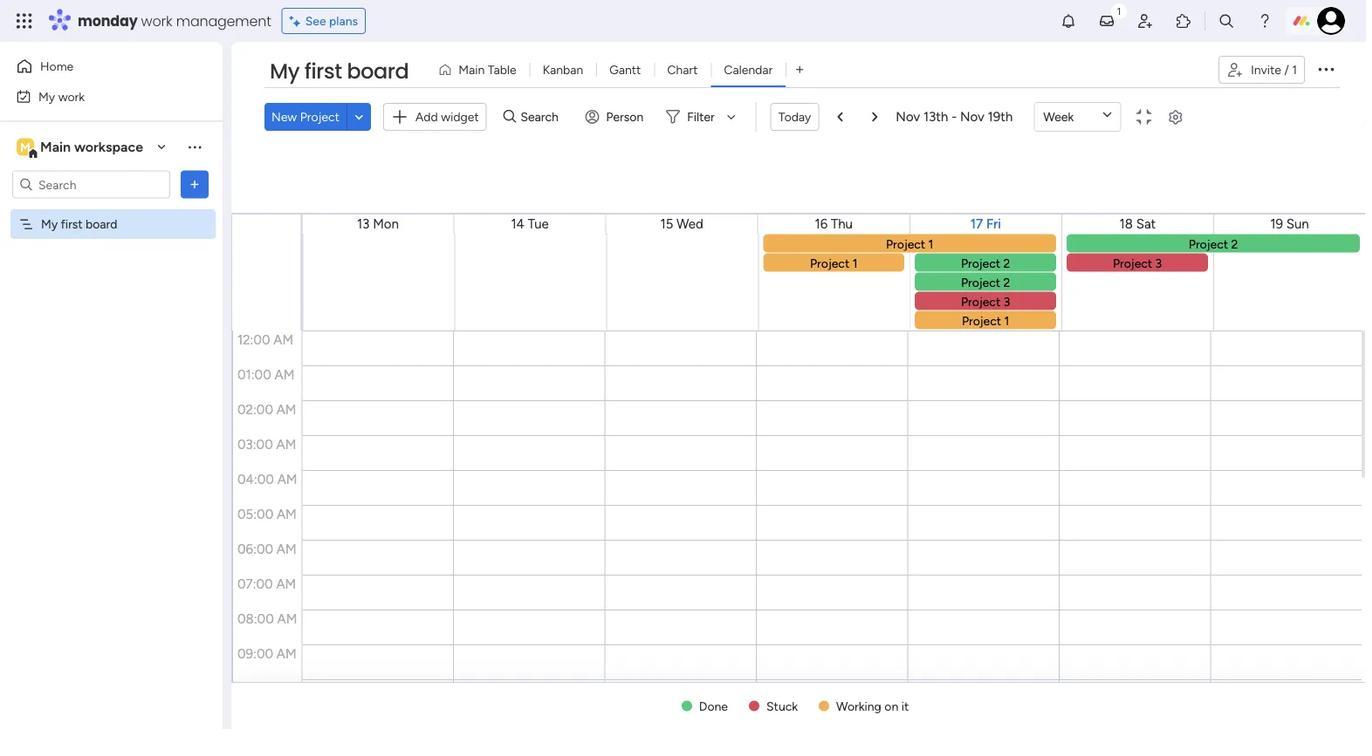 Task type: describe. For each thing, give the bounding box(es) containing it.
am for 10:00 am
[[275, 681, 294, 697]]

person button
[[578, 103, 654, 131]]

working
[[836, 699, 882, 714]]

12:00
[[237, 332, 270, 348]]

02:00
[[237, 402, 273, 418]]

18 sat link
[[1120, 216, 1156, 232]]

gantt
[[609, 62, 641, 77]]

15
[[660, 216, 673, 232]]

06:00 am
[[237, 542, 296, 557]]

am for 06:00 am
[[277, 542, 296, 557]]

options image
[[186, 176, 203, 193]]

07:00
[[237, 577, 273, 592]]

options image
[[1316, 58, 1336, 79]]

work for monday
[[141, 11, 172, 31]]

04:00
[[237, 472, 274, 488]]

1 list arrow image from the left
[[837, 112, 843, 122]]

invite / 1
[[1251, 62, 1297, 77]]

-
[[952, 109, 957, 125]]

1 image
[[1111, 1, 1127, 21]]

thu
[[831, 216, 853, 232]]

17 fri
[[971, 216, 1001, 232]]

14 tue link
[[511, 216, 549, 232]]

am for 09:00 am
[[277, 646, 296, 662]]

am for 01:00 am
[[275, 367, 294, 383]]

15 wed link
[[660, 216, 703, 232]]

2 list arrow image from the left
[[872, 112, 878, 122]]

09:00
[[237, 646, 273, 662]]

my first board inside field
[[270, 57, 409, 86]]

workspace selection element
[[17, 137, 146, 159]]

07:00 am
[[237, 577, 296, 592]]

select product image
[[16, 12, 33, 30]]

invite
[[1251, 62, 1281, 77]]

08:00
[[237, 612, 274, 627]]

15 wed
[[660, 216, 703, 232]]

widget
[[441, 109, 479, 124]]

10:00
[[237, 681, 271, 697]]

workspace
[[74, 139, 143, 155]]

see
[[305, 14, 326, 28]]

project
[[300, 110, 339, 124]]

john smith image
[[1317, 7, 1345, 35]]

kanban button
[[530, 56, 596, 84]]

stuck
[[766, 699, 798, 714]]

Search field
[[516, 105, 569, 129]]

my first board inside list box
[[41, 217, 117, 232]]

16
[[815, 216, 828, 232]]

new
[[271, 110, 297, 124]]

sat
[[1136, 216, 1156, 232]]

angle down image
[[355, 110, 363, 124]]

calendar button
[[711, 56, 786, 84]]

table
[[488, 62, 516, 77]]

v2 search image
[[503, 107, 516, 127]]

19th
[[988, 109, 1013, 125]]

04:00 am
[[237, 472, 297, 488]]

19
[[1270, 216, 1283, 232]]

tue
[[528, 216, 549, 232]]

nov 13th - nov 19th
[[896, 109, 1013, 125]]

05:00
[[237, 507, 273, 522]]

workspace options image
[[186, 138, 203, 156]]

work for my
[[58, 89, 85, 104]]

17
[[971, 216, 983, 232]]

arrow down image
[[721, 107, 742, 127]]

help image
[[1256, 12, 1274, 30]]

wed
[[677, 216, 703, 232]]

apps image
[[1175, 12, 1192, 30]]

search everything image
[[1218, 12, 1235, 30]]

14 tue
[[511, 216, 549, 232]]

person
[[606, 110, 644, 124]]

done
[[699, 699, 728, 714]]

1
[[1292, 62, 1297, 77]]

13 mon link
[[357, 216, 399, 232]]

Search in workspace field
[[37, 175, 146, 195]]

05:00 am
[[237, 507, 297, 522]]

invite members image
[[1137, 12, 1154, 30]]

main workspace
[[40, 139, 143, 155]]

first inside my first board list box
[[61, 217, 83, 232]]

01:00 am
[[237, 367, 294, 383]]



Task type: vqa. For each thing, say whether or not it's contained in the screenshot.
the bottom Digital
no



Task type: locate. For each thing, give the bounding box(es) containing it.
am for 03:00 am
[[276, 437, 296, 453]]

today button
[[771, 103, 819, 131]]

home
[[40, 59, 73, 74]]

nov left 13th
[[896, 109, 920, 125]]

13
[[357, 216, 370, 232]]

main inside 'workspace selection' element
[[40, 139, 71, 155]]

add widget button
[[383, 103, 487, 131]]

13th
[[923, 109, 948, 125]]

add view image
[[796, 64, 803, 76]]

18
[[1120, 216, 1133, 232]]

am right 10:00
[[275, 681, 294, 697]]

03:00 am
[[237, 437, 296, 453]]

1 horizontal spatial work
[[141, 11, 172, 31]]

m
[[20, 140, 30, 155]]

1 horizontal spatial nov
[[960, 109, 985, 125]]

am for 02:00 am
[[276, 402, 296, 418]]

1 horizontal spatial list arrow image
[[872, 112, 878, 122]]

board inside field
[[347, 57, 409, 86]]

week
[[1043, 110, 1074, 124]]

main table
[[458, 62, 516, 77]]

invite / 1 button
[[1219, 56, 1305, 84]]

02:00 am
[[237, 402, 296, 418]]

am right 08:00
[[277, 612, 297, 627]]

filter
[[687, 110, 715, 124]]

13 mon
[[357, 216, 399, 232]]

chart button
[[654, 56, 711, 84]]

my down "search in workspace" field
[[41, 217, 58, 232]]

1 horizontal spatial first
[[305, 57, 342, 86]]

am right 02:00
[[276, 402, 296, 418]]

monday
[[78, 11, 138, 31]]

06:00
[[237, 542, 273, 557]]

0 vertical spatial main
[[458, 62, 485, 77]]

add widget
[[415, 109, 479, 124]]

it
[[901, 699, 909, 714]]

am right 04:00 at the left bottom of page
[[277, 472, 297, 488]]

14
[[511, 216, 525, 232]]

1 horizontal spatial my first board
[[270, 57, 409, 86]]

am right 06:00
[[277, 542, 296, 557]]

work down the home at the top of page
[[58, 89, 85, 104]]

monday work management
[[78, 11, 271, 31]]

03:00
[[237, 437, 273, 453]]

first inside my first board field
[[305, 57, 342, 86]]

0 vertical spatial board
[[347, 57, 409, 86]]

list arrow image left 13th
[[872, 112, 878, 122]]

1 vertical spatial main
[[40, 139, 71, 155]]

am right "05:00"
[[277, 507, 297, 522]]

1 vertical spatial board
[[86, 217, 117, 232]]

fri
[[986, 216, 1001, 232]]

am for 04:00 am
[[277, 472, 297, 488]]

work
[[141, 11, 172, 31], [58, 89, 85, 104]]

am right 03:00
[[276, 437, 296, 453]]

add
[[415, 109, 438, 124]]

notifications image
[[1060, 12, 1077, 30]]

17 fri link
[[971, 216, 1001, 232]]

/
[[1284, 62, 1289, 77]]

0 horizontal spatial work
[[58, 89, 85, 104]]

first up project
[[305, 57, 342, 86]]

home button
[[10, 52, 188, 80]]

0 horizontal spatial my first board
[[41, 217, 117, 232]]

management
[[176, 11, 271, 31]]

18 sat
[[1120, 216, 1156, 232]]

working on it
[[836, 699, 909, 714]]

0 horizontal spatial first
[[61, 217, 83, 232]]

my first board up project
[[270, 57, 409, 86]]

first down "search in workspace" field
[[61, 217, 83, 232]]

am right 07:00
[[276, 577, 296, 592]]

my inside button
[[38, 89, 55, 104]]

board up angle down image at left top
[[347, 57, 409, 86]]

1 horizontal spatial board
[[347, 57, 409, 86]]

am
[[273, 332, 293, 348], [275, 367, 294, 383], [276, 402, 296, 418], [276, 437, 296, 453], [277, 472, 297, 488], [277, 507, 297, 522], [277, 542, 296, 557], [276, 577, 296, 592], [277, 612, 297, 627], [277, 646, 296, 662], [275, 681, 294, 697]]

list arrow image right today button
[[837, 112, 843, 122]]

0 horizontal spatial list arrow image
[[837, 112, 843, 122]]

19 sun
[[1270, 216, 1309, 232]]

board
[[347, 57, 409, 86], [86, 217, 117, 232]]

main table button
[[431, 56, 530, 84]]

0 vertical spatial first
[[305, 57, 342, 86]]

my inside list box
[[41, 217, 58, 232]]

new project button
[[265, 103, 346, 131]]

main for main table
[[458, 62, 485, 77]]

filter button
[[659, 103, 742, 131]]

my down the home at the top of page
[[38, 89, 55, 104]]

sun
[[1286, 216, 1309, 232]]

main right workspace icon
[[40, 139, 71, 155]]

am for 07:00 am
[[276, 577, 296, 592]]

08:00 am
[[237, 612, 297, 627]]

see plans
[[305, 14, 358, 28]]

am right 12:00
[[273, 332, 293, 348]]

inbox image
[[1098, 12, 1116, 30]]

My first board field
[[265, 57, 413, 86]]

plans
[[329, 14, 358, 28]]

1 nov from the left
[[896, 109, 920, 125]]

1 vertical spatial work
[[58, 89, 85, 104]]

work inside button
[[58, 89, 85, 104]]

main for main workspace
[[40, 139, 71, 155]]

am for 05:00 am
[[277, 507, 297, 522]]

my work button
[[10, 82, 188, 110]]

my work
[[38, 89, 85, 104]]

am right 01:00
[[275, 367, 294, 383]]

board down "search in workspace" field
[[86, 217, 117, 232]]

work right monday
[[141, 11, 172, 31]]

nov right -
[[960, 109, 985, 125]]

my
[[270, 57, 300, 86], [38, 89, 55, 104], [41, 217, 58, 232]]

on
[[885, 699, 898, 714]]

1 horizontal spatial main
[[458, 62, 485, 77]]

my first board list box
[[0, 206, 223, 475]]

new project
[[271, 110, 339, 124]]

kanban
[[543, 62, 583, 77]]

09:00 am
[[237, 646, 296, 662]]

gantt button
[[596, 56, 654, 84]]

0 vertical spatial my
[[270, 57, 300, 86]]

16 thu link
[[815, 216, 853, 232]]

01:00
[[237, 367, 271, 383]]

12:00 am
[[237, 332, 293, 348]]

list arrow image
[[837, 112, 843, 122], [872, 112, 878, 122]]

1 vertical spatial my first board
[[41, 217, 117, 232]]

option
[[0, 209, 223, 212]]

chart
[[667, 62, 698, 77]]

0 horizontal spatial nov
[[896, 109, 920, 125]]

1 vertical spatial first
[[61, 217, 83, 232]]

calendar
[[724, 62, 773, 77]]

main inside button
[[458, 62, 485, 77]]

board inside list box
[[86, 217, 117, 232]]

10:00 am
[[237, 681, 294, 697]]

main left table
[[458, 62, 485, 77]]

my inside field
[[270, 57, 300, 86]]

see plans button
[[282, 8, 366, 34]]

main
[[458, 62, 485, 77], [40, 139, 71, 155]]

2 vertical spatial my
[[41, 217, 58, 232]]

0 horizontal spatial main
[[40, 139, 71, 155]]

19 sun link
[[1270, 216, 1309, 232]]

am for 08:00 am
[[277, 612, 297, 627]]

0 vertical spatial work
[[141, 11, 172, 31]]

1 vertical spatial my
[[38, 89, 55, 104]]

today
[[778, 110, 811, 124]]

my first board down "search in workspace" field
[[41, 217, 117, 232]]

0 vertical spatial my first board
[[270, 57, 409, 86]]

am right "09:00"
[[277, 646, 296, 662]]

my up new
[[270, 57, 300, 86]]

16 thu
[[815, 216, 853, 232]]

am for 12:00 am
[[273, 332, 293, 348]]

workspace image
[[17, 137, 34, 157]]

0 horizontal spatial board
[[86, 217, 117, 232]]

mon
[[373, 216, 399, 232]]

2 nov from the left
[[960, 109, 985, 125]]



